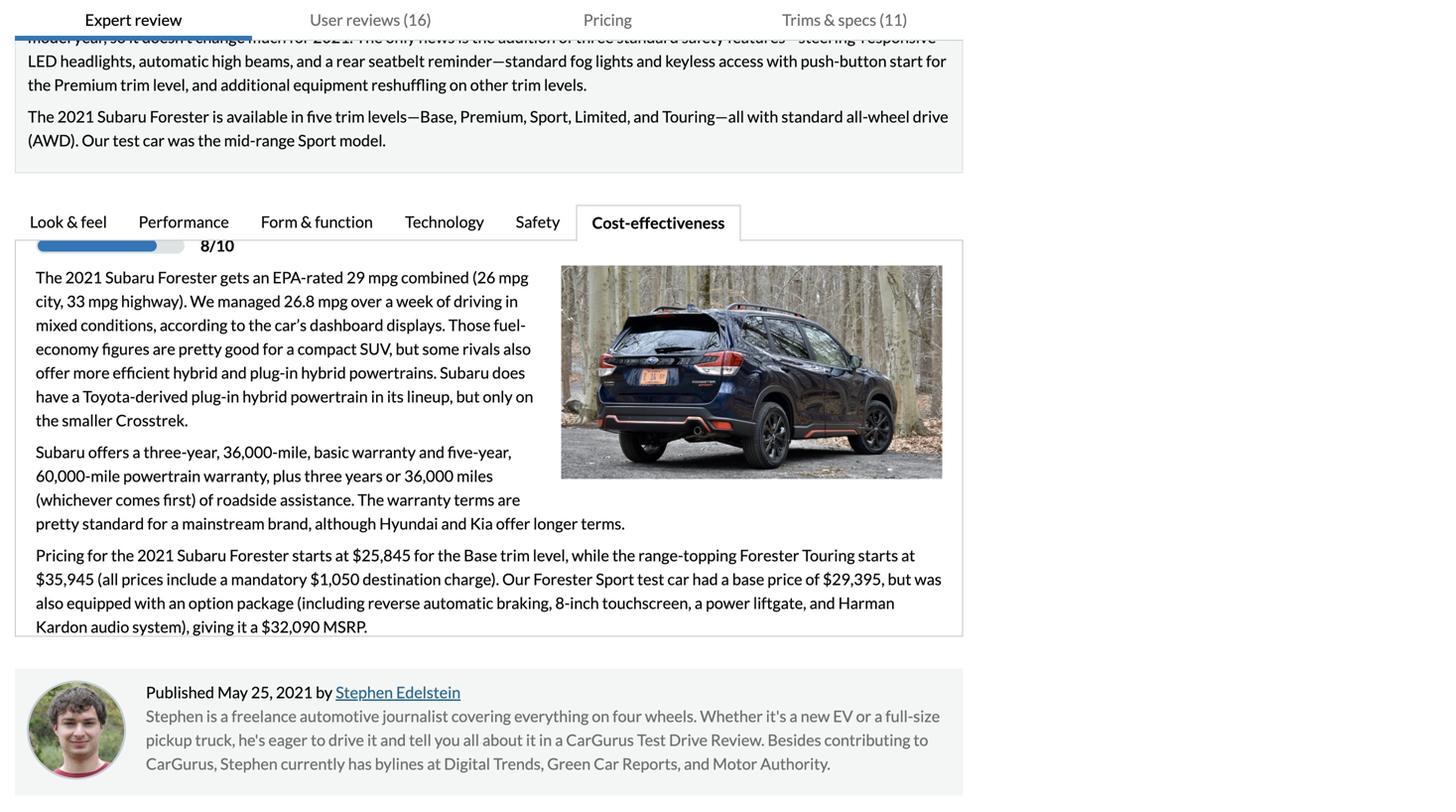 Task type: locate. For each thing, give the bounding box(es) containing it.
test right the (awd).
[[113, 131, 140, 150]]

1 horizontal spatial or
[[857, 707, 872, 726]]

0 vertical spatial pretty
[[179, 339, 222, 359]]

trim right base
[[501, 546, 530, 565]]

(26
[[473, 268, 496, 287]]

rivals
[[463, 339, 500, 359]]

or right the years
[[386, 466, 401, 486]]

it
[[237, 617, 247, 637], [367, 730, 377, 750], [526, 730, 536, 750]]

standard inside subaru offers a three-year, 36,000-mile, basic warranty and five-year, 60,000-mile powertrain warranty, plus three years or 36,000 miles (whichever comes first) of roadside assistance. the warranty terms are pretty standard for a mainstream brand, although hyundai and kia offer longer terms.
[[82, 514, 144, 533]]

our up 'braking,'
[[503, 570, 531, 589]]

a down the "may"
[[220, 707, 229, 726]]

plug-
[[250, 363, 285, 382], [191, 387, 227, 406]]

0 vertical spatial car
[[143, 131, 165, 150]]

2 vertical spatial but
[[888, 570, 912, 589]]

a right have
[[72, 387, 80, 406]]

0 horizontal spatial was
[[168, 131, 195, 150]]

0 vertical spatial is
[[212, 107, 223, 126]]

plug- right derived
[[191, 387, 227, 406]]

0 horizontal spatial stephen
[[146, 707, 203, 726]]

powertrain down compact
[[291, 387, 368, 406]]

pretty inside the 2021 subaru forester gets an epa-rated 29 mpg combined (26 mpg city, 33 mpg highway). we managed 26.8 mpg over a week of driving in mixed conditions, according to the car's dashboard displays. those fuel- economy figures are pretty good for a compact suv, but some rivals also offer more efficient hybrid and plug-in hybrid powertrains. subaru does have a toyota-derived plug-in hybrid powertrain in its lineup, but only on the smaller crosstrek.
[[179, 339, 222, 359]]

2 horizontal spatial to
[[914, 730, 929, 750]]

or inside subaru offers a three-year, 36,000-mile, basic warranty and five-year, 60,000-mile powertrain warranty, plus three years or 36,000 miles (whichever comes first) of roadside assistance. the warranty terms are pretty standard for a mainstream brand, although hyundai and kia offer longer terms.
[[386, 466, 401, 486]]

fuel-
[[494, 315, 526, 335]]

the left mid- at the left top of page
[[198, 131, 221, 150]]

2 tab list from the top
[[15, 205, 964, 242]]

0 horizontal spatial powertrain
[[123, 466, 201, 486]]

forester up price
[[740, 546, 800, 565]]

and inside the "pricing for the 2021 subaru forester starts at $25,845 for the base trim level, while the range-topping forester touring starts at $35,945 (all prices include a mandatory $1,050 destination charge). our forester sport test car had a base price of $29,395, but was also equipped with an option package (including reverse automatic braking, 8-inch touchscreen, a power liftgate, and harman kardon audio system), giving it a $32,090 msrp."
[[810, 593, 836, 613]]

0 horizontal spatial on
[[516, 387, 534, 406]]

2 horizontal spatial of
[[806, 570, 820, 589]]

1 vertical spatial are
[[498, 490, 521, 509]]

but up the harman
[[888, 570, 912, 589]]

pricing inside tab
[[584, 10, 632, 29]]

in left "five"
[[291, 107, 304, 126]]

1 vertical spatial also
[[36, 593, 64, 613]]

the inside the 2021 subaru forester is available in five trim levels—base, premium, sport, limited, and touring—all with standard all-wheel drive (awd). our test car was the mid-range sport model.
[[28, 107, 54, 126]]

test up touchscreen,
[[638, 570, 665, 589]]

to down size at the bottom right of page
[[914, 730, 929, 750]]

a down package
[[250, 617, 258, 637]]

include
[[166, 570, 217, 589]]

1 horizontal spatial of
[[437, 292, 451, 311]]

1 vertical spatial but
[[456, 387, 480, 406]]

0 horizontal spatial our
[[82, 131, 110, 150]]

are
[[153, 339, 175, 359], [498, 490, 521, 509]]

stephen down published
[[146, 707, 203, 726]]

1 horizontal spatial pretty
[[179, 339, 222, 359]]

2 year, from the left
[[479, 442, 512, 462]]

drive right wheel
[[913, 107, 949, 126]]

1 vertical spatial offer
[[496, 514, 531, 533]]

the for the 2021 subaru forester is available in five trim levels—base, premium, sport, limited, and touring—all with standard all-wheel drive (awd). our test car was the mid-range sport model.
[[28, 107, 54, 126]]

hybrid up derived
[[173, 363, 218, 382]]

look & feel tab
[[15, 205, 124, 242]]

five
[[307, 107, 332, 126]]

tab panel containing 8
[[15, 234, 964, 639]]

1 vertical spatial tab list
[[15, 205, 964, 242]]

feel
[[81, 212, 107, 231]]

1 horizontal spatial offer
[[496, 514, 531, 533]]

2 horizontal spatial &
[[824, 10, 835, 29]]

0 horizontal spatial are
[[153, 339, 175, 359]]

mid-
[[224, 131, 256, 150]]

the 2021 subaru forester is available in five trim levels—base, premium, sport, limited, and touring—all with standard all-wheel drive (awd). our test car was the mid-range sport model.
[[28, 107, 949, 150]]

automotive
[[300, 707, 380, 726]]

0 horizontal spatial &
[[67, 212, 78, 231]]

1 horizontal spatial car
[[668, 570, 690, 589]]

terms.
[[581, 514, 625, 533]]

for down car's
[[263, 339, 283, 359]]

hybrid
[[173, 363, 218, 382], [301, 363, 346, 382], [243, 387, 288, 406]]

mixed
[[36, 315, 78, 335]]

are up efficient
[[153, 339, 175, 359]]

1 horizontal spatial an
[[253, 268, 270, 287]]

0 horizontal spatial drive
[[329, 730, 364, 750]]

forester inside the 2021 subaru forester gets an epa-rated 29 mpg combined (26 mpg city, 33 mpg highway). we managed 26.8 mpg over a week of driving in mixed conditions, according to the car's dashboard displays. those fuel- economy figures are pretty good for a compact suv, but some rivals also offer more efficient hybrid and plug-in hybrid powertrains. subaru does have a toyota-derived plug-in hybrid powertrain in its lineup, but only on the smaller crosstrek.
[[158, 268, 217, 287]]

model.
[[340, 131, 386, 150]]

are inside subaru offers a three-year, 36,000-mile, basic warranty and five-year, 60,000-mile powertrain warranty, plus three years or 36,000 miles (whichever comes first) of roadside assistance. the warranty terms are pretty standard for a mainstream brand, although hyundai and kia offer longer terms.
[[498, 490, 521, 509]]

trim up model.
[[335, 107, 365, 126]]

ev
[[833, 707, 854, 726]]

1 horizontal spatial also
[[503, 339, 531, 359]]

are inside the 2021 subaru forester gets an epa-rated 29 mpg combined (26 mpg city, 33 mpg highway). we managed 26.8 mpg over a week of driving in mixed conditions, according to the car's dashboard displays. those fuel- economy figures are pretty good for a compact suv, but some rivals also offer more efficient hybrid and plug-in hybrid powertrains. subaru does have a toyota-derived plug-in hybrid powertrain in its lineup, but only on the smaller crosstrek.
[[153, 339, 175, 359]]

2021 up prices at the left of the page
[[137, 546, 174, 565]]

prices
[[121, 570, 163, 589]]

0 horizontal spatial of
[[199, 490, 214, 509]]

and up the 36,000 at the left of page
[[419, 442, 445, 462]]

a left full-
[[875, 707, 883, 726]]

our inside the "pricing for the 2021 subaru forester starts at $25,845 for the base trim level, while the range-topping forester touring starts at $35,945 (all prices include a mandatory $1,050 destination charge). our forester sport test car had a base price of $29,395, but was also equipped with an option package (including reverse automatic braking, 8-inch touchscreen, a power liftgate, and harman kardon audio system), giving it a $32,090 msrp."
[[503, 570, 531, 589]]

the inside the 2021 subaru forester gets an epa-rated 29 mpg combined (26 mpg city, 33 mpg highway). we managed 26.8 mpg over a week of driving in mixed conditions, according to the car's dashboard displays. those fuel- economy figures are pretty good for a compact suv, but some rivals also offer more efficient hybrid and plug-in hybrid powertrains. subaru does have a toyota-derived plug-in hybrid powertrain in its lineup, but only on the smaller crosstrek.
[[36, 268, 62, 287]]

$32,090
[[261, 617, 320, 637]]

1 vertical spatial pricing
[[36, 546, 84, 565]]

motor
[[713, 754, 758, 774]]

2021 left by
[[276, 683, 313, 702]]

the down the years
[[358, 490, 384, 509]]

0 horizontal spatial pricing
[[36, 546, 84, 565]]

warranty
[[352, 442, 416, 462], [387, 490, 451, 509]]

the for the 2021 subaru forester gets an epa-rated 29 mpg combined (26 mpg city, 33 mpg highway). we managed 26.8 mpg over a week of driving in mixed conditions, according to the car's dashboard displays. those fuel- economy figures are pretty good for a compact suv, but some rivals also offer more efficient hybrid and plug-in hybrid powertrains. subaru does have a toyota-derived plug-in hybrid powertrain in its lineup, but only on the smaller crosstrek.
[[36, 268, 62, 287]]

offers
[[88, 442, 129, 462]]

1 vertical spatial the
[[36, 268, 62, 287]]

1 horizontal spatial test
[[638, 570, 665, 589]]

(16)
[[404, 10, 431, 29]]

pricing for the 2021 subaru forester starts at $25,845 for the base trim level, while the range-topping forester touring starts at $35,945 (all prices include a mandatory $1,050 destination charge). our forester sport test car had a base price of $29,395, but was also equipped with an option package (including reverse automatic braking, 8-inch touchscreen, a power liftgate, and harman kardon audio system), giving it a $32,090 msrp.
[[36, 546, 942, 637]]

1 horizontal spatial plug-
[[250, 363, 285, 382]]

the inside subaru offers a three-year, 36,000-mile, basic warranty and five-year, 60,000-mile powertrain warranty, plus three years or 36,000 miles (whichever comes first) of roadside assistance. the warranty terms are pretty standard for a mainstream brand, although hyundai and kia offer longer terms.
[[358, 490, 384, 509]]

0 vertical spatial or
[[386, 466, 401, 486]]

powertrain down three-
[[123, 466, 201, 486]]

1 starts from the left
[[292, 546, 332, 565]]

0 horizontal spatial with
[[135, 593, 166, 613]]

2 vertical spatial the
[[358, 490, 384, 509]]

it right the giving on the bottom of page
[[237, 617, 247, 637]]

mpg
[[368, 268, 398, 287], [499, 268, 529, 287], [88, 292, 118, 311], [318, 292, 348, 311]]

1 vertical spatial car
[[668, 570, 690, 589]]

0 vertical spatial but
[[396, 339, 419, 359]]

destination
[[363, 570, 441, 589]]

pricing up $35,945
[[36, 546, 84, 565]]

sport down while
[[596, 570, 635, 589]]

of right first)
[[199, 490, 214, 509]]

is
[[212, 107, 223, 126], [206, 707, 217, 726]]

1 horizontal spatial our
[[503, 570, 531, 589]]

1 vertical spatial trim
[[501, 546, 530, 565]]

charge).
[[444, 570, 500, 589]]

compact
[[298, 339, 357, 359]]

form & function
[[261, 212, 373, 231]]

warranty down the 36,000 at the left of page
[[387, 490, 451, 509]]

have
[[36, 387, 69, 406]]

hybrid down compact
[[301, 363, 346, 382]]

forester up mandatory
[[230, 546, 289, 565]]

derived
[[135, 387, 188, 406]]

with inside the "pricing for the 2021 subaru forester starts at $25,845 for the base trim level, while the range-topping forester touring starts at $35,945 (all prices include a mandatory $1,050 destination charge). our forester sport test car had a base price of $29,395, but was also equipped with an option package (including reverse automatic braking, 8-inch touchscreen, a power liftgate, and harman kardon audio system), giving it a $32,090 msrp."
[[135, 593, 166, 613]]

displays.
[[387, 315, 446, 335]]

0 horizontal spatial it
[[237, 617, 247, 637]]

user reviews (16)
[[310, 10, 431, 29]]

mpg down rated
[[318, 292, 348, 311]]

at up $1,050
[[335, 546, 349, 565]]

and inside the 2021 subaru forester gets an epa-rated 29 mpg combined (26 mpg city, 33 mpg highway). we managed 26.8 mpg over a week of driving in mixed conditions, according to the car's dashboard displays. those fuel- economy figures are pretty good for a compact suv, but some rivals also offer more efficient hybrid and plug-in hybrid powertrains. subaru does have a toyota-derived plug-in hybrid powertrain in its lineup, but only on the smaller crosstrek.
[[221, 363, 247, 382]]

pricing up limited,
[[584, 10, 632, 29]]

1 horizontal spatial &
[[301, 212, 312, 231]]

power
[[706, 593, 751, 613]]

car
[[143, 131, 165, 150], [668, 570, 690, 589]]

0 vertical spatial of
[[437, 292, 451, 311]]

1 vertical spatial warranty
[[387, 490, 451, 509]]

1 horizontal spatial starts
[[859, 546, 899, 565]]

tab list up (26
[[15, 205, 964, 242]]

0 vertical spatial offer
[[36, 363, 70, 382]]

combined
[[401, 268, 470, 287]]

an right gets
[[253, 268, 270, 287]]

0 horizontal spatial starts
[[292, 546, 332, 565]]

& for form
[[301, 212, 312, 231]]

1 horizontal spatial pricing
[[584, 10, 632, 29]]

although
[[315, 514, 376, 533]]

1 vertical spatial powertrain
[[123, 466, 201, 486]]

1 horizontal spatial standard
[[782, 107, 844, 126]]

drive
[[913, 107, 949, 126], [329, 730, 364, 750]]

to up the currently
[[311, 730, 326, 750]]

1 vertical spatial stephen
[[146, 707, 203, 726]]

1 horizontal spatial with
[[748, 107, 779, 126]]

trim inside the "pricing for the 2021 subaru forester starts at $25,845 for the base trim level, while the range-topping forester touring starts at $35,945 (all prices include a mandatory $1,050 destination charge). our forester sport test car had a base price of $29,395, but was also equipped with an option package (including reverse automatic braking, 8-inch touchscreen, a power liftgate, and harman kardon audio system), giving it a $32,090 msrp."
[[501, 546, 530, 565]]

0 vertical spatial test
[[113, 131, 140, 150]]

0 horizontal spatial pretty
[[36, 514, 79, 533]]

some
[[423, 339, 460, 359]]

sport inside the "pricing for the 2021 subaru forester starts at $25,845 for the base trim level, while the range-topping forester touring starts at $35,945 (all prices include a mandatory $1,050 destination charge). our forester sport test car had a base price of $29,395, but was also equipped with an option package (including reverse automatic braking, 8-inch touchscreen, a power liftgate, and harman kardon audio system), giving it a $32,090 msrp."
[[596, 570, 635, 589]]

0 horizontal spatial or
[[386, 466, 401, 486]]

and left kia
[[441, 514, 467, 533]]

toyota-
[[83, 387, 135, 406]]

on right only
[[516, 387, 534, 406]]

tab panel
[[15, 234, 964, 639]]

2 vertical spatial stephen
[[220, 754, 278, 774]]

1 horizontal spatial year,
[[479, 442, 512, 462]]

performance
[[139, 212, 229, 231]]

starts
[[292, 546, 332, 565], [859, 546, 899, 565]]

1 horizontal spatial trim
[[501, 546, 530, 565]]

is left the available
[[212, 107, 223, 126]]

mpg right '33'
[[88, 292, 118, 311]]

an down include
[[169, 593, 186, 613]]

tab list up premium, at left top
[[15, 0, 964, 41]]

0 horizontal spatial offer
[[36, 363, 70, 382]]

a right "offers"
[[132, 442, 141, 462]]

a down everything
[[555, 730, 563, 750]]

expert review tab
[[15, 0, 252, 41]]

$35,945
[[36, 570, 94, 589]]

was inside the "pricing for the 2021 subaru forester starts at $25,845 for the base trim level, while the range-topping forester touring starts at $35,945 (all prices include a mandatory $1,050 destination charge). our forester sport test car had a base price of $29,395, but was also equipped with an option package (including reverse automatic braking, 8-inch touchscreen, a power liftgate, and harman kardon audio system), giving it a $32,090 msrp."
[[915, 570, 942, 589]]

1 horizontal spatial was
[[915, 570, 942, 589]]

0 horizontal spatial at
[[335, 546, 349, 565]]

mandatory
[[231, 570, 307, 589]]

lineup,
[[407, 387, 453, 406]]

pretty down (whichever
[[36, 514, 79, 533]]

warranty up the years
[[352, 442, 416, 462]]

offer up have
[[36, 363, 70, 382]]

standard left all-
[[782, 107, 844, 126]]

price
[[768, 570, 803, 589]]

1 horizontal spatial at
[[427, 754, 441, 774]]

pretty inside subaru offers a three-year, 36,000-mile, basic warranty and five-year, 60,000-mile powertrain warranty, plus three years or 36,000 miles (whichever comes first) of roadside assistance. the warranty terms are pretty standard for a mainstream brand, although hyundai and kia offer longer terms.
[[36, 514, 79, 533]]

cost-effectiveness tab
[[577, 205, 741, 242]]

trims & specs (11) tab
[[727, 0, 964, 41]]

tab list
[[15, 0, 964, 41], [15, 205, 964, 242]]

of right price
[[806, 570, 820, 589]]

with down prices at the left of the page
[[135, 593, 166, 613]]

three-
[[144, 442, 187, 462]]

& right form
[[301, 212, 312, 231]]

also down fuel- at the left
[[503, 339, 531, 359]]

subaru inside the 2021 subaru forester is available in five trim levels—base, premium, sport, limited, and touring—all with standard all-wheel drive (awd). our test car was the mid-range sport model.
[[97, 107, 147, 126]]

the inside the 2021 subaru forester is available in five trim levels—base, premium, sport, limited, and touring—all with standard all-wheel drive (awd). our test car was the mid-range sport model.
[[198, 131, 221, 150]]

car left mid- at the left top of page
[[143, 131, 165, 150]]

to inside the 2021 subaru forester gets an epa-rated 29 mpg combined (26 mpg city, 33 mpg highway). we managed 26.8 mpg over a week of driving in mixed conditions, according to the car's dashboard displays. those fuel- economy figures are pretty good for a compact suv, but some rivals also offer more efficient hybrid and plug-in hybrid powertrains. subaru does have a toyota-derived plug-in hybrid powertrain in its lineup, but only on the smaller crosstrek.
[[231, 315, 246, 335]]

and inside the 2021 subaru forester is available in five trim levels—base, premium, sport, limited, and touring—all with standard all-wheel drive (awd). our test car was the mid-range sport model.
[[634, 107, 660, 126]]

stephen up the automotive
[[336, 683, 393, 702]]

for up destination
[[414, 546, 435, 565]]

test inside the "pricing for the 2021 subaru forester starts at $25,845 for the base trim level, while the range-topping forester touring starts at $35,945 (all prices include a mandatory $1,050 destination charge). our forester sport test car had a base price of $29,395, but was also equipped with an option package (including reverse automatic braking, 8-inch touchscreen, a power liftgate, and harman kardon audio system), giving it a $32,090 msrp."
[[638, 570, 665, 589]]

starts up $1,050
[[292, 546, 332, 565]]

was inside the 2021 subaru forester is available in five trim levels—base, premium, sport, limited, and touring—all with standard all-wheel drive (awd). our test car was the mid-range sport model.
[[168, 131, 195, 150]]

2021 up '33'
[[65, 268, 102, 287]]

0 vertical spatial with
[[748, 107, 779, 126]]

1 horizontal spatial are
[[498, 490, 521, 509]]

0 vertical spatial was
[[168, 131, 195, 150]]

and
[[634, 107, 660, 126], [221, 363, 247, 382], [419, 442, 445, 462], [441, 514, 467, 533], [810, 593, 836, 613], [380, 730, 406, 750], [684, 754, 710, 774]]

highway).
[[121, 292, 187, 311]]

pricing for pricing for the 2021 subaru forester starts at $25,845 for the base trim level, while the range-topping forester touring starts at $35,945 (all prices include a mandatory $1,050 destination charge). our forester sport test car had a base price of $29,395, but was also equipped with an option package (including reverse automatic braking, 8-inch touchscreen, a power liftgate, and harman kardon audio system), giving it a $32,090 msrp.
[[36, 546, 84, 565]]

or right ev
[[857, 707, 872, 726]]

1 vertical spatial was
[[915, 570, 942, 589]]

with inside the 2021 subaru forester is available in five trim levels—base, premium, sport, limited, and touring—all with standard all-wheel drive (awd). our test car was the mid-range sport model.
[[748, 107, 779, 126]]

hybrid down the good
[[243, 387, 288, 406]]

was left mid- at the left top of page
[[168, 131, 195, 150]]

of
[[437, 292, 451, 311], [199, 490, 214, 509], [806, 570, 820, 589]]

0 horizontal spatial car
[[143, 131, 165, 150]]

2 horizontal spatial but
[[888, 570, 912, 589]]

or
[[386, 466, 401, 486], [857, 707, 872, 726]]

26.8
[[284, 292, 315, 311]]

pricing inside the "pricing for the 2021 subaru forester starts at $25,845 for the base trim level, while the range-topping forester touring starts at $35,945 (all prices include a mandatory $1,050 destination charge). our forester sport test car had a base price of $29,395, but was also equipped with an option package (including reverse automatic braking, 8-inch touchscreen, a power liftgate, and harman kardon audio system), giving it a $32,090 msrp."
[[36, 546, 84, 565]]

on up cargurus
[[592, 707, 610, 726]]

1 horizontal spatial sport
[[596, 570, 635, 589]]

our right the (awd).
[[82, 131, 110, 150]]

0 horizontal spatial test
[[113, 131, 140, 150]]

has
[[348, 754, 372, 774]]

user reviews (16) tab
[[252, 0, 489, 41]]

safety tab
[[501, 205, 577, 242]]

stephen down he's
[[220, 754, 278, 774]]

1 vertical spatial pretty
[[36, 514, 79, 533]]

0 vertical spatial tab list
[[15, 0, 964, 41]]

car inside the "pricing for the 2021 subaru forester starts at $25,845 for the base trim level, while the range-topping forester touring starts at $35,945 (all prices include a mandatory $1,050 destination charge). our forester sport test car had a base price of $29,395, but was also equipped with an option package (including reverse automatic braking, 8-inch touchscreen, a power liftgate, and harman kardon audio system), giving it a $32,090 msrp."
[[668, 570, 690, 589]]

forester inside the 2021 subaru forester is available in five trim levels—base, premium, sport, limited, and touring—all with standard all-wheel drive (awd). our test car was the mid-range sport model.
[[150, 107, 209, 126]]

0 vertical spatial trim
[[335, 107, 365, 126]]

reverse
[[368, 593, 420, 613]]

& inside tab
[[301, 212, 312, 231]]

2021 up the (awd).
[[57, 107, 94, 126]]

at right touring at the bottom of page
[[902, 546, 916, 565]]

powertrain inside the 2021 subaru forester gets an epa-rated 29 mpg combined (26 mpg city, 33 mpg highway). we managed 26.8 mpg over a week of driving in mixed conditions, according to the car's dashboard displays. those fuel- economy figures are pretty good for a compact suv, but some rivals also offer more efficient hybrid and plug-in hybrid powertrains. subaru does have a toyota-derived plug-in hybrid powertrain in its lineup, but only on the smaller crosstrek.
[[291, 387, 368, 406]]

offer right kia
[[496, 514, 531, 533]]

0 vertical spatial powertrain
[[291, 387, 368, 406]]

drive inside published may 25, 2021 by stephen edelstein stephen is a freelance automotive journalist covering everything on four wheels. whether it's a new ev or a full-size pickup truck, he's eager to drive it and tell you all about it in a cargurus test drive review. besides contributing to cargurus, stephen currently has bylines at digital trends, green car reports, and motor authority.
[[329, 730, 364, 750]]

tab list containing expert review
[[15, 0, 964, 41]]

all
[[463, 730, 480, 750]]

is inside the 2021 subaru forester is available in five trim levels—base, premium, sport, limited, and touring—all with standard all-wheel drive (awd). our test car was the mid-range sport model.
[[212, 107, 223, 126]]

to
[[231, 315, 246, 335], [311, 730, 326, 750], [914, 730, 929, 750]]

0 vertical spatial the
[[28, 107, 54, 126]]

0 vertical spatial drive
[[913, 107, 949, 126]]

29
[[347, 268, 365, 287]]

mpg right (26
[[499, 268, 529, 287]]

driving
[[454, 292, 502, 311]]

cargurus,
[[146, 754, 217, 774]]

sport inside the 2021 subaru forester is available in five trim levels—base, premium, sport, limited, and touring—all with standard all-wheel drive (awd). our test car was the mid-range sport model.
[[298, 131, 336, 150]]

with right touring—all
[[748, 107, 779, 126]]

1 horizontal spatial on
[[592, 707, 610, 726]]

but left only
[[456, 387, 480, 406]]

mile,
[[278, 442, 311, 462]]

forester
[[150, 107, 209, 126], [158, 268, 217, 287], [230, 546, 289, 565], [740, 546, 800, 565], [534, 570, 593, 589]]

on inside the 2021 subaru forester gets an epa-rated 29 mpg combined (26 mpg city, 33 mpg highway). we managed 26.8 mpg over a week of driving in mixed conditions, according to the car's dashboard displays. those fuel- economy figures are pretty good for a compact suv, but some rivals also offer more efficient hybrid and plug-in hybrid powertrains. subaru does have a toyota-derived plug-in hybrid powertrain in its lineup, but only on the smaller crosstrek.
[[516, 387, 534, 406]]

33
[[67, 292, 85, 311]]

it up trends,
[[526, 730, 536, 750]]

years
[[345, 466, 383, 486]]

1 vertical spatial with
[[135, 593, 166, 613]]

tell
[[409, 730, 432, 750]]

year, up warranty,
[[187, 442, 220, 462]]

0 horizontal spatial plug-
[[191, 387, 227, 406]]

in inside the 2021 subaru forester is available in five trim levels—base, premium, sport, limited, and touring—all with standard all-wheel drive (awd). our test car was the mid-range sport model.
[[291, 107, 304, 126]]

0 horizontal spatial sport
[[298, 131, 336, 150]]

truck,
[[195, 730, 235, 750]]

in up fuel- at the left
[[505, 292, 518, 311]]

at down you
[[427, 754, 441, 774]]

drive down the automotive
[[329, 730, 364, 750]]

five-
[[448, 442, 479, 462]]

2 horizontal spatial it
[[526, 730, 536, 750]]

subaru inside subaru offers a three-year, 36,000-mile, basic warranty and five-year, 60,000-mile powertrain warranty, plus three years or 36,000 miles (whichever comes first) of roadside assistance. the warranty terms are pretty standard for a mainstream brand, although hyundai and kia offer longer terms.
[[36, 442, 85, 462]]

form & function tab
[[246, 205, 390, 242]]

1 vertical spatial or
[[857, 707, 872, 726]]

our inside the 2021 subaru forester is available in five trim levels—base, premium, sport, limited, and touring—all with standard all-wheel drive (awd). our test car was the mid-range sport model.
[[82, 131, 110, 150]]

trim inside the 2021 subaru forester is available in five trim levels—base, premium, sport, limited, and touring—all with standard all-wheel drive (awd). our test car was the mid-range sport model.
[[335, 107, 365, 126]]

sport down "five"
[[298, 131, 336, 150]]

standard
[[782, 107, 844, 126], [82, 514, 144, 533]]

is up 'truck,'
[[206, 707, 217, 726]]

it up has
[[367, 730, 377, 750]]

& for look
[[67, 212, 78, 231]]

giving
[[193, 617, 234, 637]]

0 horizontal spatial year,
[[187, 442, 220, 462]]

pretty down according
[[179, 339, 222, 359]]

also
[[503, 339, 531, 359], [36, 593, 64, 613]]

full-
[[886, 707, 914, 726]]

pricing tab
[[489, 0, 727, 41]]

0 vertical spatial pricing
[[584, 10, 632, 29]]

subaru up include
[[177, 546, 227, 565]]

& inside tab
[[824, 10, 835, 29]]

1 vertical spatial on
[[592, 707, 610, 726]]

at
[[335, 546, 349, 565], [902, 546, 916, 565], [427, 754, 441, 774]]

over
[[351, 292, 382, 311]]

standard inside the 2021 subaru forester is available in five trim levels—base, premium, sport, limited, and touring—all with standard all-wheel drive (awd). our test car was the mid-range sport model.
[[782, 107, 844, 126]]

1 tab list from the top
[[15, 0, 964, 41]]

0 vertical spatial our
[[82, 131, 110, 150]]

1 vertical spatial of
[[199, 490, 214, 509]]

0 vertical spatial also
[[503, 339, 531, 359]]

technology
[[405, 212, 484, 231]]

1 vertical spatial sport
[[596, 570, 635, 589]]

1 horizontal spatial powertrain
[[291, 387, 368, 406]]

1 vertical spatial test
[[638, 570, 665, 589]]

warranty,
[[204, 466, 270, 486]]

good
[[225, 339, 260, 359]]

a down car's
[[286, 339, 295, 359]]

& inside "tab"
[[67, 212, 78, 231]]

those
[[449, 315, 491, 335]]



Task type: describe. For each thing, give the bounding box(es) containing it.
range-
[[639, 546, 684, 565]]

an inside the 2021 subaru forester gets an epa-rated 29 mpg combined (26 mpg city, 33 mpg highway). we managed 26.8 mpg over a week of driving in mixed conditions, according to the car's dashboard displays. those fuel- economy figures are pretty good for a compact suv, but some rivals also offer more efficient hybrid and plug-in hybrid powertrains. subaru does have a toyota-derived plug-in hybrid powertrain in its lineup, but only on the smaller crosstrek.
[[253, 268, 270, 287]]

three
[[305, 466, 342, 486]]

all-
[[847, 107, 869, 126]]

a right had
[[722, 570, 730, 589]]

we
[[190, 292, 214, 311]]

suv,
[[360, 339, 393, 359]]

2 horizontal spatial hybrid
[[301, 363, 346, 382]]

function
[[315, 212, 373, 231]]

stephen edelstein link
[[336, 683, 461, 702]]

but inside the "pricing for the 2021 subaru forester starts at $25,845 for the base trim level, while the range-topping forester touring starts at $35,945 (all prices include a mandatory $1,050 destination charge). our forester sport test car had a base price of $29,395, but was also equipped with an option package (including reverse automatic braking, 8-inch touchscreen, a power liftgate, and harman kardon audio system), giving it a $32,090 msrp."
[[888, 570, 912, 589]]

for up the (all
[[87, 546, 108, 565]]

wheels.
[[645, 707, 697, 726]]

pricing for pricing
[[584, 10, 632, 29]]

of inside subaru offers a three-year, 36,000-mile, basic warranty and five-year, 60,000-mile powertrain warranty, plus three years or 36,000 miles (whichever comes first) of roadside assistance. the warranty terms are pretty standard for a mainstream brand, although hyundai and kia offer longer terms.
[[199, 490, 214, 509]]

car
[[594, 754, 619, 774]]

2021 inside the 2021 subaru forester gets an epa-rated 29 mpg combined (26 mpg city, 33 mpg highway). we managed 26.8 mpg over a week of driving in mixed conditions, according to the car's dashboard displays. those fuel- economy figures are pretty good for a compact suv, but some rivals also offer more efficient hybrid and plug-in hybrid powertrains. subaru does have a toyota-derived plug-in hybrid powertrain in its lineup, but only on the smaller crosstrek.
[[65, 268, 102, 287]]

digital
[[444, 754, 491, 774]]

trims
[[783, 10, 821, 29]]

& for trims
[[824, 10, 835, 29]]

car inside the 2021 subaru forester is available in five trim levels—base, premium, sport, limited, and touring—all with standard all-wheel drive (awd). our test car was the mid-range sport model.
[[143, 131, 165, 150]]

of inside the 2021 subaru forester gets an epa-rated 29 mpg combined (26 mpg city, 33 mpg highway). we managed 26.8 mpg over a week of driving in mixed conditions, according to the car's dashboard displays. those fuel- economy figures are pretty good for a compact suv, but some rivals also offer more efficient hybrid and plug-in hybrid powertrains. subaru does have a toyota-derived plug-in hybrid powertrain in its lineup, but only on the smaller crosstrek.
[[437, 292, 451, 311]]

$1,050
[[310, 570, 360, 589]]

subaru inside the "pricing for the 2021 subaru forester starts at $25,845 for the base trim level, while the range-topping forester touring starts at $35,945 (all prices include a mandatory $1,050 destination charge). our forester sport test car had a base price of $29,395, but was also equipped with an option package (including reverse automatic braking, 8-inch touchscreen, a power liftgate, and harman kardon audio system), giving it a $32,090 msrp."
[[177, 546, 227, 565]]

economy
[[36, 339, 99, 359]]

brand,
[[268, 514, 312, 533]]

at inside published may 25, 2021 by stephen edelstein stephen is a freelance automotive journalist covering everything on four wheels. whether it's a new ev or a full-size pickup truck, he's eager to drive it and tell you all about it in a cargurus test drive review. besides contributing to cargurus, stephen currently has bylines at digital trends, green car reports, and motor authority.
[[427, 754, 441, 774]]

1 horizontal spatial it
[[367, 730, 377, 750]]

sport,
[[530, 107, 572, 126]]

performance tab
[[124, 205, 246, 242]]

a down had
[[695, 593, 703, 613]]

offer inside the 2021 subaru forester gets an epa-rated 29 mpg combined (26 mpg city, 33 mpg highway). we managed 26.8 mpg over a week of driving in mixed conditions, according to the car's dashboard displays. those fuel- economy figures are pretty good for a compact suv, but some rivals also offer more efficient hybrid and plug-in hybrid powertrains. subaru does have a toyota-derived plug-in hybrid powertrain in its lineup, but only on the smaller crosstrek.
[[36, 363, 70, 382]]

on inside published may 25, 2021 by stephen edelstein stephen is a freelance automotive journalist covering everything on four wheels. whether it's a new ev or a full-size pickup truck, he's eager to drive it and tell you all about it in a cargurus test drive review. besides contributing to cargurus, stephen currently has bylines at digital trends, green car reports, and motor authority.
[[592, 707, 610, 726]]

the down managed
[[249, 315, 272, 335]]

by
[[316, 683, 333, 702]]

offer inside subaru offers a three-year, 36,000-mile, basic warranty and five-year, 60,000-mile powertrain warranty, plus three years or 36,000 miles (whichever comes first) of roadside assistance. the warranty terms are pretty standard for a mainstream brand, although hyundai and kia offer longer terms.
[[496, 514, 531, 533]]

1 vertical spatial plug-
[[191, 387, 227, 406]]

test inside the 2021 subaru forester is available in five trim levels—base, premium, sport, limited, and touring—all with standard all-wheel drive (awd). our test car was the mid-range sport model.
[[113, 131, 140, 150]]

0 vertical spatial warranty
[[352, 442, 416, 462]]

assistance.
[[280, 490, 355, 509]]

form
[[261, 212, 298, 231]]

epa-
[[273, 268, 306, 287]]

review
[[135, 10, 182, 29]]

premium,
[[460, 107, 527, 126]]

a right it's
[[790, 707, 798, 726]]

rated
[[306, 268, 344, 287]]

0 vertical spatial plug-
[[250, 363, 285, 382]]

touring—all
[[663, 107, 745, 126]]

kia
[[470, 514, 493, 533]]

technology tab
[[390, 205, 501, 242]]

expert review
[[85, 10, 182, 29]]

whether
[[700, 707, 763, 726]]

2021 inside the 2021 subaru forester is available in five trim levels—base, premium, sport, limited, and touring—all with standard all-wheel drive (awd). our test car was the mid-range sport model.
[[57, 107, 94, 126]]

smaller
[[62, 411, 113, 430]]

powertrains.
[[349, 363, 437, 382]]

drive inside the 2021 subaru forester is available in five trim levels—base, premium, sport, limited, and touring—all with standard all-wheel drive (awd). our test car was the mid-range sport model.
[[913, 107, 949, 126]]

dashboard
[[310, 315, 384, 335]]

longer
[[534, 514, 578, 533]]

option
[[189, 593, 234, 613]]

in inside published may 25, 2021 by stephen edelstein stephen is a freelance automotive journalist covering everything on four wheels. whether it's a new ev or a full-size pickup truck, he's eager to drive it and tell you all about it in a cargurus test drive review. besides contributing to cargurus, stephen currently has bylines at digital trends, green car reports, and motor authority.
[[539, 730, 552, 750]]

10
[[216, 236, 234, 255]]

basic
[[314, 442, 349, 462]]

edelstein
[[396, 683, 461, 702]]

2 horizontal spatial at
[[902, 546, 916, 565]]

terms
[[454, 490, 495, 509]]

inch
[[570, 593, 599, 613]]

for inside subaru offers a three-year, 36,000-mile, basic warranty and five-year, 60,000-mile powertrain warranty, plus three years or 36,000 miles (whichever comes first) of roadside assistance. the warranty terms are pretty standard for a mainstream brand, although hyundai and kia offer longer terms.
[[147, 514, 168, 533]]

8
[[201, 236, 210, 255]]

2021 inside the "pricing for the 2021 subaru forester starts at $25,845 for the base trim level, while the range-topping forester touring starts at $35,945 (all prices include a mandatory $1,050 destination charge). our forester sport test car had a base price of $29,395, but was also equipped with an option package (including reverse automatic braking, 8-inch touchscreen, a power liftgate, and harman kardon audio system), giving it a $32,090 msrp."
[[137, 546, 174, 565]]

figures
[[102, 339, 150, 359]]

efficient
[[113, 363, 170, 382]]

you
[[435, 730, 460, 750]]

subaru up highway).
[[105, 268, 155, 287]]

currently
[[281, 754, 345, 774]]

1 year, from the left
[[187, 442, 220, 462]]

bylines
[[375, 754, 424, 774]]

roadside
[[217, 490, 277, 509]]

of inside the "pricing for the 2021 subaru forester starts at $25,845 for the base trim level, while the range-topping forester touring starts at $35,945 (all prices include a mandatory $1,050 destination charge). our forester sport test car had a base price of $29,395, but was also equipped with an option package (including reverse automatic braking, 8-inch touchscreen, a power liftgate, and harman kardon audio system), giving it a $32,090 msrp."
[[806, 570, 820, 589]]

test
[[637, 730, 666, 750]]

1 horizontal spatial hybrid
[[243, 387, 288, 406]]

may
[[218, 683, 248, 702]]

36,000-
[[223, 442, 278, 462]]

powertrain inside subaru offers a three-year, 36,000-mile, basic warranty and five-year, 60,000-mile powertrain warranty, plus three years or 36,000 miles (whichever comes first) of roadside assistance. the warranty terms are pretty standard for a mainstream brand, although hyundai and kia offer longer terms.
[[123, 466, 201, 486]]

more
[[73, 363, 110, 382]]

safety
[[516, 212, 560, 231]]

available
[[226, 107, 288, 126]]

for inside the 2021 subaru forester gets an epa-rated 29 mpg combined (26 mpg city, 33 mpg highway). we managed 26.8 mpg over a week of driving in mixed conditions, according to the car's dashboard displays. those fuel- economy figures are pretty good for a compact suv, but some rivals also offer more efficient hybrid and plug-in hybrid powertrains. subaru does have a toyota-derived plug-in hybrid powertrain in its lineup, but only on the smaller crosstrek.
[[263, 339, 283, 359]]

a down first)
[[171, 514, 179, 533]]

in down the good
[[227, 387, 239, 406]]

in left its
[[371, 387, 384, 406]]

0 horizontal spatial hybrid
[[173, 363, 218, 382]]

2021 subaru forester test drive review costeffectivenessimage image
[[562, 266, 943, 479]]

1 horizontal spatial stephen
[[220, 754, 278, 774]]

mainstream
[[182, 514, 265, 533]]

green
[[547, 754, 591, 774]]

(awd).
[[28, 131, 79, 150]]

does
[[493, 363, 525, 382]]

the down have
[[36, 411, 59, 430]]

a up option
[[220, 570, 228, 589]]

it's
[[766, 707, 787, 726]]

2021 inside published may 25, 2021 by stephen edelstein stephen is a freelance automotive journalist covering everything on four wheels. whether it's a new ev or a full-size pickup truck, he's eager to drive it and tell you all about it in a cargurus test drive review. besides contributing to cargurus, stephen currently has bylines at digital trends, green car reports, and motor authority.
[[276, 683, 313, 702]]

car's
[[275, 315, 307, 335]]

or inside published may 25, 2021 by stephen edelstein stephen is a freelance automotive journalist covering everything on four wheels. whether it's a new ev or a full-size pickup truck, he's eager to drive it and tell you all about it in a cargurus test drive review. besides contributing to cargurus, stephen currently has bylines at digital trends, green car reports, and motor authority.
[[857, 707, 872, 726]]

the right while
[[613, 546, 636, 565]]

review.
[[711, 730, 765, 750]]

covering
[[452, 707, 511, 726]]

levels—base,
[[368, 107, 457, 126]]

1 horizontal spatial to
[[311, 730, 326, 750]]

its
[[387, 387, 404, 406]]

forester up 8-
[[534, 570, 593, 589]]

automatic
[[423, 593, 494, 613]]

2 starts from the left
[[859, 546, 899, 565]]

gets
[[220, 268, 250, 287]]

tab list containing look & feel
[[15, 205, 964, 242]]

also inside the "pricing for the 2021 subaru forester starts at $25,845 for the base trim level, while the range-topping forester touring starts at $35,945 (all prices include a mandatory $1,050 destination charge). our forester sport test car had a base price of $29,395, but was also equipped with an option package (including reverse automatic braking, 8-inch touchscreen, a power liftgate, and harman kardon audio system), giving it a $32,090 msrp."
[[36, 593, 64, 613]]

trends,
[[494, 754, 544, 774]]

in down compact
[[285, 363, 298, 382]]

limited,
[[575, 107, 631, 126]]

hyundai
[[380, 514, 438, 533]]

2 horizontal spatial stephen
[[336, 683, 393, 702]]

(all
[[97, 570, 118, 589]]

subaru down rivals
[[440, 363, 489, 382]]

the up the (all
[[111, 546, 134, 565]]

8-
[[556, 593, 570, 613]]

a right over at the top of page
[[385, 292, 393, 311]]

comes
[[116, 490, 160, 509]]

about
[[483, 730, 523, 750]]

is inside published may 25, 2021 by stephen edelstein stephen is a freelance automotive journalist covering everything on four wheels. whether it's a new ev or a full-size pickup truck, he's eager to drive it and tell you all about it in a cargurus test drive review. besides contributing to cargurus, stephen currently has bylines at digital trends, green car reports, and motor authority.
[[206, 707, 217, 726]]

level,
[[533, 546, 569, 565]]

mile
[[91, 466, 120, 486]]

eager
[[269, 730, 308, 750]]

1 horizontal spatial but
[[456, 387, 480, 406]]

had
[[693, 570, 718, 589]]

it inside the "pricing for the 2021 subaru forester starts at $25,845 for the base trim level, while the range-topping forester touring starts at $35,945 (all prices include a mandatory $1,050 destination charge). our forester sport test car had a base price of $29,395, but was also equipped with an option package (including reverse automatic braking, 8-inch touchscreen, a power liftgate, and harman kardon audio system), giving it a $32,090 msrp."
[[237, 617, 247, 637]]

(whichever
[[36, 490, 113, 509]]

also inside the 2021 subaru forester gets an epa-rated 29 mpg combined (26 mpg city, 33 mpg highway). we managed 26.8 mpg over a week of driving in mixed conditions, according to the car's dashboard displays. those fuel- economy figures are pretty good for a compact suv, but some rivals also offer more efficient hybrid and plug-in hybrid powertrains. subaru does have a toyota-derived plug-in hybrid powertrain in its lineup, but only on the smaller crosstrek.
[[503, 339, 531, 359]]

touring
[[803, 546, 855, 565]]

and down drive
[[684, 754, 710, 774]]

mpg right 29
[[368, 268, 398, 287]]

only
[[483, 387, 513, 406]]

an inside the "pricing for the 2021 subaru forester starts at $25,845 for the base trim level, while the range-topping forester touring starts at $35,945 (all prices include a mandatory $1,050 destination charge). our forester sport test car had a base price of $29,395, but was also equipped with an option package (including reverse automatic braking, 8-inch touchscreen, a power liftgate, and harman kardon audio system), giving it a $32,090 msrp."
[[169, 593, 186, 613]]

the left base
[[438, 546, 461, 565]]

touchscreen,
[[602, 593, 692, 613]]

0 horizontal spatial but
[[396, 339, 419, 359]]

new
[[801, 707, 830, 726]]

everything
[[514, 707, 589, 726]]

and up bylines
[[380, 730, 406, 750]]

contributing
[[825, 730, 911, 750]]

8 / 10
[[201, 236, 234, 255]]



Task type: vqa. For each thing, say whether or not it's contained in the screenshot.
the and inside 'The 2021 Subaru Forester Gets An Epa-Rated 29 Mpg Combined (26 Mpg City, 33 Mpg Highway). We Managed 26.8 Mpg Over A Week Of Driving In Mixed Conditions, According To The Car'S Dashboard Displays. Those Fuel- Economy Figures Are Pretty Good For A Compact Suv, But Some Rivals Also Offer More Efficient Hybrid And Plug-In Hybrid Powertrains. Subaru Does Have A Toyota-Derived Plug-In Hybrid Powertrain In Its Lineup, But Only On The Smaller Crosstrek.'
yes



